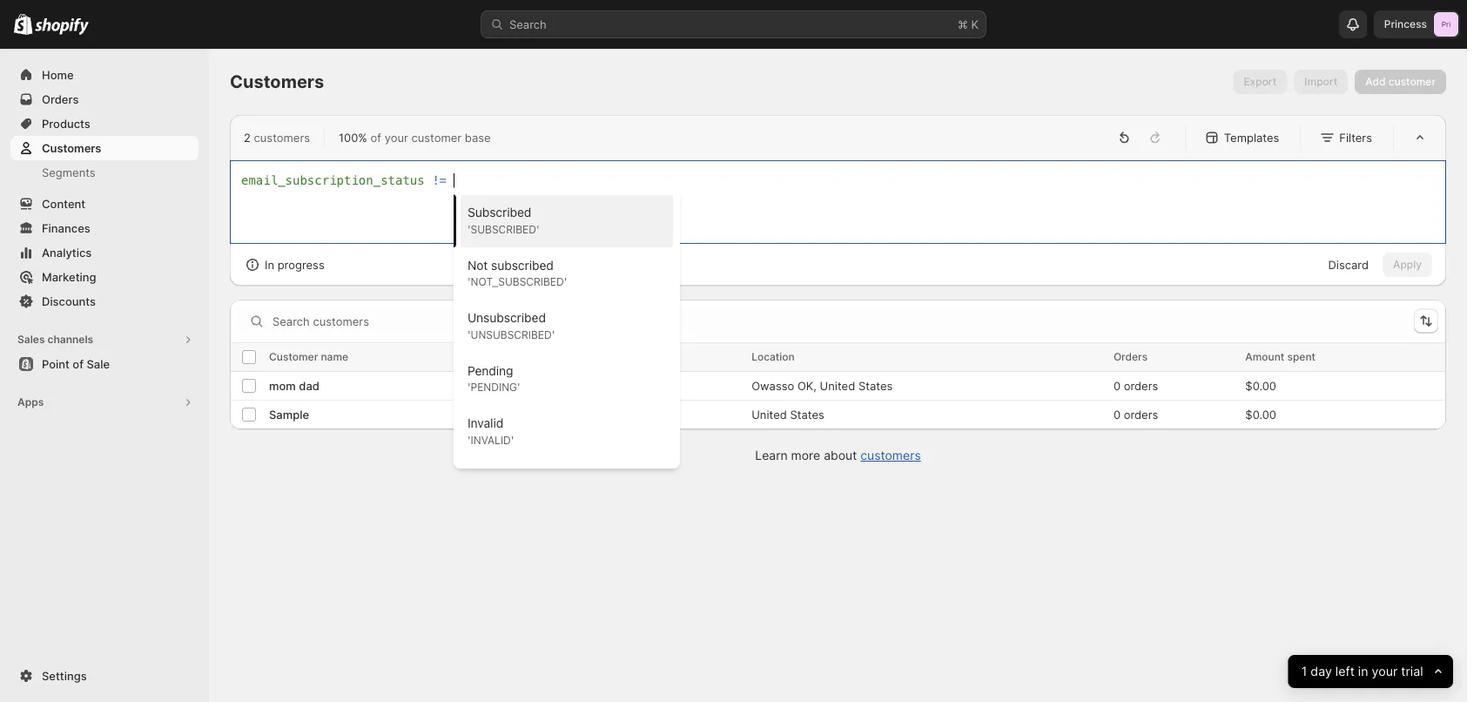 Task type: vqa. For each thing, say whether or not it's contained in the screenshot.
Headband White's NO
no



Task type: describe. For each thing, give the bounding box(es) containing it.
shopify image
[[35, 18, 89, 35]]

learn more about customers
[[755, 448, 921, 463]]

discard button
[[1318, 253, 1380, 277]]

content
[[42, 197, 86, 210]]

name
[[321, 351, 349, 363]]

discounts link
[[10, 289, 199, 314]]

1
[[1302, 664, 1308, 679]]

subscribed
[[468, 205, 532, 220]]

owasso
[[752, 379, 795, 392]]

in
[[265, 258, 274, 271]]

sample
[[269, 408, 309, 421]]

invalid option
[[454, 402, 680, 458]]

princess
[[1385, 18, 1428, 30]]

customers link
[[861, 448, 921, 463]]

analytics link
[[10, 240, 199, 265]]

customer inside add customer button
[[1389, 75, 1436, 88]]

import button
[[1295, 70, 1349, 94]]

apps
[[17, 396, 44, 409]]

email_subscription_status
[[241, 173, 425, 188]]

export
[[1244, 75, 1277, 88]]

of for your
[[371, 131, 382, 144]]

analytics
[[42, 246, 92, 259]]

add customer button
[[1356, 70, 1447, 94]]

discounts
[[42, 294, 96, 308]]

!=
[[432, 173, 447, 188]]

pending
[[468, 363, 514, 378]]

amount spent
[[1246, 351, 1316, 363]]

marketing
[[42, 270, 96, 284]]

1 vertical spatial orders
[[1114, 351, 1148, 363]]

apply
[[1394, 258, 1422, 271]]

about
[[824, 448, 857, 463]]

invalid
[[468, 416, 504, 430]]

point of sale link
[[10, 352, 199, 376]]

'not_subscribed'
[[468, 276, 567, 288]]

princess image
[[1435, 12, 1459, 37]]

location
[[752, 351, 795, 363]]

point
[[42, 357, 70, 371]]

orders link
[[10, 87, 199, 111]]

2
[[244, 131, 251, 144]]

shopify image
[[14, 14, 32, 35]]

customers link
[[10, 136, 199, 160]]

point of sale
[[42, 357, 110, 371]]

segments link
[[10, 160, 199, 185]]

100%
[[339, 131, 368, 144]]

redo image
[[1147, 129, 1164, 146]]

sales channels button
[[10, 328, 199, 352]]

sample link
[[269, 406, 309, 423]]

100% of your customer base
[[339, 131, 491, 144]]

ok,
[[798, 379, 817, 392]]

base
[[465, 131, 491, 144]]

To create a segment, choose a template or apply a filter. text field
[[241, 172, 1436, 233]]

channels
[[47, 333, 93, 346]]

learn
[[755, 448, 788, 463]]

owasso ok, united states
[[752, 379, 893, 392]]

0 horizontal spatial customers
[[254, 131, 310, 144]]

mom dad
[[269, 379, 320, 392]]

united states
[[752, 408, 825, 421]]

subscribed
[[491, 258, 554, 272]]

day
[[1311, 664, 1333, 679]]

invalid 'invalid'
[[468, 416, 514, 446]]

'unsubscribed'
[[468, 328, 555, 341]]

spent
[[1288, 351, 1316, 363]]

in progress
[[265, 258, 325, 271]]

$0.00 for owasso ok, united states
[[1246, 379, 1277, 392]]

sales channels
[[17, 333, 93, 346]]

0 vertical spatial states
[[859, 379, 893, 392]]

1 horizontal spatial customers
[[861, 448, 921, 463]]

0 vertical spatial orders
[[42, 92, 79, 106]]

⌘
[[958, 17, 969, 31]]



Task type: locate. For each thing, give the bounding box(es) containing it.
1 $0.00 from the top
[[1246, 379, 1277, 392]]

0 horizontal spatial united
[[752, 408, 787, 421]]

1 vertical spatial 0
[[1114, 408, 1121, 421]]

add customer
[[1366, 75, 1436, 88]]

0 horizontal spatial customers
[[42, 141, 101, 155]]

dad
[[299, 379, 320, 392]]

left
[[1336, 664, 1355, 679]]

1 vertical spatial of
[[73, 357, 84, 371]]

customers right 2
[[254, 131, 310, 144]]

⌘ k
[[958, 17, 979, 31]]

home link
[[10, 63, 199, 87]]

states right ok,
[[859, 379, 893, 392]]

2 0 from the top
[[1114, 408, 1121, 421]]

apps button
[[10, 390, 199, 415]]

0 vertical spatial your
[[385, 131, 408, 144]]

united right ok,
[[820, 379, 856, 392]]

states down ok,
[[790, 408, 825, 421]]

products link
[[10, 111, 199, 136]]

0 vertical spatial customers
[[254, 131, 310, 144]]

of left sale
[[73, 357, 84, 371]]

marketing link
[[10, 265, 199, 289]]

customers up segments at the left top of page
[[42, 141, 101, 155]]

not subscribed 'not_subscribed'
[[468, 258, 567, 288]]

0 horizontal spatial your
[[385, 131, 408, 144]]

1 vertical spatial customers
[[42, 141, 101, 155]]

1 horizontal spatial customer
[[1389, 75, 1436, 88]]

unsubscribed 'unsubscribed'
[[468, 311, 555, 341]]

'pending'
[[468, 381, 521, 393]]

0 orders for united states
[[1114, 408, 1159, 421]]

0 horizontal spatial orders
[[42, 92, 79, 106]]

of
[[371, 131, 382, 144], [73, 357, 84, 371]]

apply button
[[1383, 253, 1433, 277]]

0 for owasso ok, united states
[[1114, 379, 1121, 392]]

orders for owasso ok, united states
[[1124, 379, 1159, 392]]

customers right about
[[861, 448, 921, 463]]

0 vertical spatial orders
[[1124, 379, 1159, 392]]

subscribed 'subscribed'
[[468, 205, 540, 235]]

1 0 from the top
[[1114, 379, 1121, 392]]

2 0 orders from the top
[[1114, 408, 1159, 421]]

search
[[510, 17, 547, 31]]

orders for united states
[[1124, 408, 1159, 421]]

orders
[[42, 92, 79, 106], [1114, 351, 1148, 363]]

content link
[[10, 192, 199, 216]]

1 horizontal spatial your
[[1373, 664, 1399, 679]]

0 vertical spatial customer
[[1389, 75, 1436, 88]]

0 orders for owasso ok, united states
[[1114, 379, 1159, 392]]

1 vertical spatial states
[[790, 408, 825, 421]]

progress
[[278, 258, 325, 271]]

discard
[[1329, 258, 1369, 271]]

2 $0.00 from the top
[[1246, 408, 1277, 421]]

settings link
[[10, 664, 199, 688]]

1 horizontal spatial states
[[859, 379, 893, 392]]

1 orders from the top
[[1124, 379, 1159, 392]]

customer left 'base'
[[412, 131, 462, 144]]

pending 'pending'
[[468, 363, 521, 393]]

1 horizontal spatial united
[[820, 379, 856, 392]]

of for sale
[[73, 357, 84, 371]]

customers
[[254, 131, 310, 144], [861, 448, 921, 463]]

templates button
[[1200, 125, 1287, 150]]

of inside button
[[73, 357, 84, 371]]

1 vertical spatial customer
[[412, 131, 462, 144]]

unsubscribed
[[468, 311, 546, 325]]

sale
[[87, 357, 110, 371]]

mom
[[269, 379, 296, 392]]

sales
[[17, 333, 45, 346]]

segments
[[42, 166, 96, 179]]

1 vertical spatial 0 orders
[[1114, 408, 1159, 421]]

customer right add
[[1389, 75, 1436, 88]]

1 0 orders from the top
[[1114, 379, 1159, 392]]

2 customers
[[244, 131, 310, 144]]

0 for united states
[[1114, 408, 1121, 421]]

0 vertical spatial 0
[[1114, 379, 1121, 392]]

in
[[1359, 664, 1369, 679]]

add
[[1366, 75, 1386, 88]]

export button
[[1234, 70, 1288, 94]]

1 vertical spatial your
[[1373, 664, 1399, 679]]

$0.00 for united states
[[1246, 408, 1277, 421]]

templates
[[1225, 131, 1280, 144]]

import
[[1305, 75, 1338, 88]]

your inside 1 day left in your trial dropdown button
[[1373, 664, 1399, 679]]

0 vertical spatial 0 orders
[[1114, 379, 1159, 392]]

finances link
[[10, 216, 199, 240]]

customers up 2 customers
[[230, 71, 324, 92]]

0 vertical spatial united
[[820, 379, 856, 392]]

customer
[[1389, 75, 1436, 88], [412, 131, 462, 144]]

1 vertical spatial customers
[[861, 448, 921, 463]]

Editor field
[[241, 172, 1436, 469]]

2 orders from the top
[[1124, 408, 1159, 421]]

your right 100%
[[385, 131, 408, 144]]

0 horizontal spatial states
[[790, 408, 825, 421]]

1 day left in your trial
[[1302, 664, 1424, 679]]

point of sale button
[[0, 352, 209, 376]]

1 horizontal spatial customers
[[230, 71, 324, 92]]

mom dad link
[[269, 377, 320, 395]]

1 vertical spatial $0.00
[[1246, 408, 1277, 421]]

0 vertical spatial customers
[[230, 71, 324, 92]]

states
[[859, 379, 893, 392], [790, 408, 825, 421]]

orders
[[1124, 379, 1159, 392], [1124, 408, 1159, 421]]

'invalid'
[[468, 434, 514, 446]]

settings
[[42, 669, 87, 682]]

1 vertical spatial orders
[[1124, 408, 1159, 421]]

home
[[42, 68, 74, 81]]

filters
[[1340, 131, 1373, 144]]

1 horizontal spatial orders
[[1114, 351, 1148, 363]]

finances
[[42, 221, 90, 235]]

trial
[[1402, 664, 1424, 679]]

in progress alert
[[230, 244, 339, 286]]

not
[[468, 258, 488, 272]]

$0.00
[[1246, 379, 1277, 392], [1246, 408, 1277, 421]]

0 horizontal spatial of
[[73, 357, 84, 371]]

0
[[1114, 379, 1121, 392], [1114, 408, 1121, 421]]

united
[[820, 379, 856, 392], [752, 408, 787, 421]]

0 vertical spatial $0.00
[[1246, 379, 1277, 392]]

1 day left in your trial button
[[1289, 655, 1454, 688]]

products
[[42, 117, 90, 130]]

k
[[972, 17, 979, 31]]

your right "in"
[[1373, 664, 1399, 679]]

1 vertical spatial united
[[752, 408, 787, 421]]

0 horizontal spatial customer
[[412, 131, 462, 144]]

of right 100%
[[371, 131, 382, 144]]

customer name
[[269, 351, 349, 363]]

Search customers text field
[[273, 307, 1408, 335]]

0 vertical spatial of
[[371, 131, 382, 144]]

subscribed option
[[454, 191, 680, 247]]

1 horizontal spatial of
[[371, 131, 382, 144]]

united down owasso
[[752, 408, 787, 421]]

amount
[[1246, 351, 1285, 363]]

more
[[791, 448, 821, 463]]



